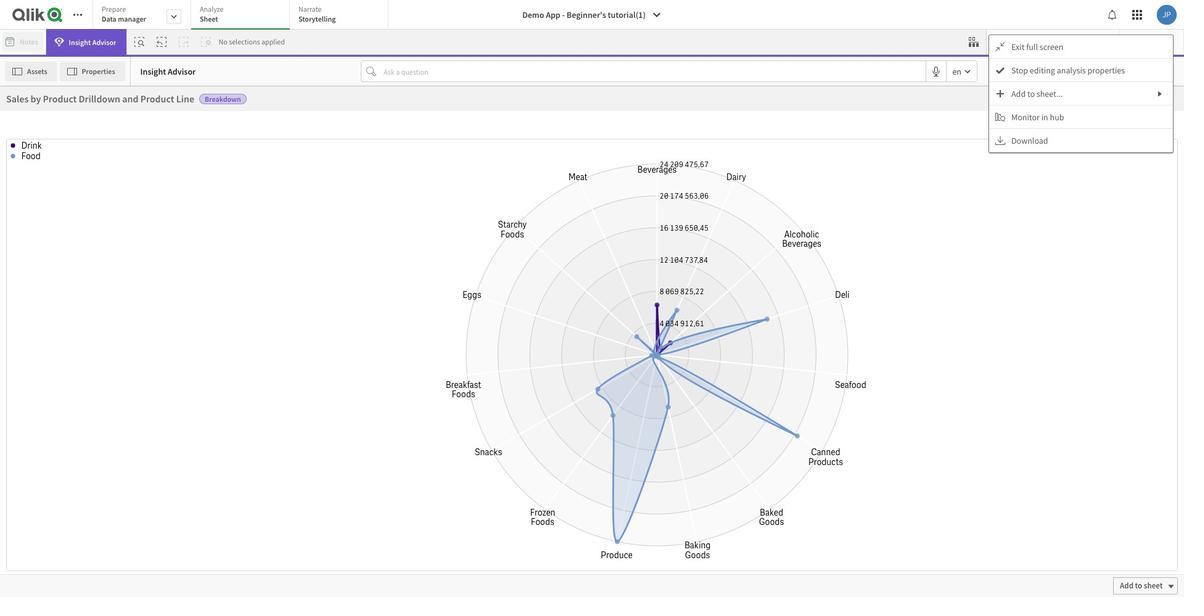 Task type: vqa. For each thing, say whether or not it's contained in the screenshot.
Analyze Sheet
yes



Task type: describe. For each thing, give the bounding box(es) containing it.
master items
[[12, 149, 52, 158]]

by inside the clear your selections by selecting the
[[733, 487, 747, 505]]

your inside the clear your selections by selecting the
[[641, 487, 667, 505]]

1 vertical spatial line
[[926, 192, 944, 205]]

of left margin
[[810, 496, 818, 508]]

.
[[647, 337, 651, 355]]

insight advisor inside dropdown button
[[69, 37, 116, 47]]

1 fields button from the left
[[0, 86, 63, 125]]

Note title text field
[[10, 120, 582, 140]]

underline image
[[81, 91, 89, 98]]

storytelling
[[299, 14, 336, 23]]

in the top right. navigate to a specific sheet by selecting the
[[607, 389, 802, 448]]

year
[[634, 498, 648, 507]]

in inside menu item
[[1041, 111, 1048, 122]]

to right year
[[649, 498, 656, 507]]

icon
[[774, 430, 799, 448]]

help image
[[1170, 152, 1179, 161]]

top inside icon in the top right and selecting the sheet that you want to explore.
[[642, 449, 663, 467]]

see
[[688, 147, 709, 165]]

connects
[[607, 166, 662, 184]]

icons
[[709, 389, 741, 407]]

to inside continue to explore this app by interacting with the rest of the sheets
[[666, 299, 679, 317]]

sheet left can
[[1144, 580, 1163, 591]]

by inside the 'in the top right. navigate to a specific sheet by selecting the'
[[607, 430, 621, 448]]

continue to explore this app by interacting with the rest of the sheets
[[607, 299, 796, 355]]

beginner's
[[567, 9, 606, 20]]

right.
[[607, 408, 638, 426]]

the inside now that you see how qlik sense connects all of your data, go ahead and explore this sheet by making selections in the filters above. clicking in charts is another way to make selections so give that a try too!
[[730, 204, 749, 222]]

the left rest
[[708, 318, 729, 336]]

0 horizontal spatial invoice
[[517, 496, 548, 508]]

1 vertical spatial advisor
[[168, 66, 196, 77]]

manager
[[118, 14, 146, 23]]

zero
[[1118, 574, 1133, 584]]

app
[[546, 9, 560, 20]]

group
[[1162, 135, 1184, 147]]

specific
[[720, 408, 766, 426]]

*
[[995, 574, 999, 584]]

chart
[[1056, 115, 1076, 126]]

way
[[656, 242, 680, 260]]

sheet...
[[1037, 88, 1063, 99]]

date
[[550, 496, 569, 508]]

manager
[[648, 192, 685, 205]]

* the data set contains negative or zero values that can
[[995, 574, 1184, 584]]

want
[[693, 468, 723, 486]]

sheets
[[607, 337, 647, 355]]

in up the charts in the right of the page
[[716, 204, 727, 222]]

selections inside the clear your selections by selecting the
[[670, 487, 730, 505]]

advisor inside dropdown button
[[92, 37, 116, 47]]

in inside the 'in the top right. navigate to a specific sheet by selecting the'
[[743, 389, 754, 407]]

by down sense
[[781, 192, 791, 205]]

no selections applied
[[219, 37, 285, 46]]

(ytd)
[[571, 496, 594, 508]]

2 move image from the top
[[1166, 263, 1178, 273]]

0 horizontal spatial add to sheet button
[[658, 448, 723, 466]]

sheet up want
[[689, 452, 708, 462]]

properties button
[[60, 61, 125, 81]]

negative
[[1077, 574, 1107, 584]]

add for bottom add to sheet 'button'
[[1120, 580, 1134, 591]]

bookmarks
[[1007, 37, 1043, 47]]

assets
[[27, 66, 47, 76]]

analyze
[[200, 4, 224, 14]]

stop editing analysis properties
[[1011, 64, 1125, 76]]

from
[[662, 370, 690, 388]]

your inside now that you see how qlik sense connects all of your data, go ahead and explore this sheet by making selections in the filters above. clicking in charts is another way to make selections so give that a try too!
[[695, 166, 722, 184]]

the
[[1000, 574, 1013, 584]]

that down way
[[651, 261, 675, 279]]

in up make
[[699, 223, 710, 241]]

clear your selections by selecting the
[[607, 487, 747, 527]]

sheet inside icon in the top right and selecting the sheet that you want to explore.
[[607, 468, 640, 486]]

above.
[[607, 223, 646, 241]]

james peterson image
[[1157, 5, 1177, 25]]

exit full screen
[[1011, 41, 1063, 52]]

@ inside button
[[40, 62, 50, 76]]

cost by invoice date (ytd) and product drilldown
[[484, 496, 691, 508]]

by inside application
[[1111, 135, 1122, 147]]

demo app - beginner's tutorial(1) button
[[515, 5, 669, 25]]

breakdown for line
[[205, 94, 241, 104]]

step back image
[[157, 37, 167, 47]]

selections up clicking
[[653, 204, 714, 222]]

sheet up icons
[[692, 370, 725, 388]]

Ask a question text field
[[381, 61, 926, 81]]

exit full screen image
[[1136, 91, 1156, 103]]

0 vertical spatial line
[[176, 93, 194, 105]]

editing
[[1030, 64, 1055, 76]]

qlik
[[740, 147, 764, 165]]

1 master items button from the left
[[0, 126, 63, 165]]

product treemap * the data set contains negative or zero values that cannot be shown in this chart. application
[[988, 341, 1184, 591]]

explore.
[[741, 468, 788, 486]]

you inside now that you see how qlik sense connects all of your data, go ahead and explore this sheet by making selections in the filters above. clicking in charts is another way to make selections so give that a try too!
[[664, 147, 686, 165]]

breakdown for and
[[635, 194, 672, 204]]

per
[[1059, 135, 1074, 147]]

is
[[753, 223, 763, 241]]

selections down is
[[732, 242, 792, 260]]

Search assets text field
[[64, 87, 186, 109]]

app
[[757, 299, 779, 317]]

of inside now that you see how qlik sense connects all of your data, go ahead and explore this sheet by making selections in the filters above. clicking in charts is another way to make selections so give that a try too!
[[681, 166, 692, 184]]

#
[[484, 192, 489, 205]]

items
[[35, 149, 52, 158]]

to inside navigate from sheet to sheet using the
[[728, 370, 740, 388]]

values
[[1134, 574, 1157, 584]]

sheet inside now that you see how qlik sense connects all of your data, go ahead and explore this sheet by making selections in the filters above. clicking in charts is another way to make selections so give that a try too!
[[742, 185, 775, 203]]

interacting
[[607, 318, 675, 336]]

can
[[1175, 574, 1184, 584]]

that inside application
[[1159, 574, 1173, 584]]

by right invoices
[[538, 192, 549, 205]]

1 vertical spatial insight
[[140, 66, 166, 77]]

to inside now that you see how qlik sense connects all of your data, go ahead and explore this sheet by making selections in the filters above. clicking in charts is another way to make selections so give that a try too!
[[682, 242, 695, 260]]

full
[[1026, 41, 1038, 52]]

comparison
[[756, 496, 808, 508]]

1 vertical spatial properties
[[1070, 93, 1108, 104]]

prepare
[[102, 4, 126, 14]]

filters
[[752, 204, 786, 222]]

a inside now that you see how qlik sense connects all of your data, go ahead and explore this sheet by making selections in the filters above. clicking in charts is another way to make selections so give that a try too!
[[677, 261, 684, 279]]

that inside icon in the top right and selecting the sheet that you want to explore.
[[642, 468, 666, 486]]

by up fields
[[31, 93, 41, 105]]

# of invoices by product drilldown and manager
[[484, 192, 685, 205]]

year to date
[[634, 498, 672, 507]]

average sales per invoice by product group
[[995, 135, 1184, 147]]

cost
[[484, 496, 503, 508]]

stop editing analysis properties menu item
[[989, 59, 1173, 82]]

right
[[665, 449, 693, 467]]

narrate
[[299, 4, 322, 14]]

no
[[219, 37, 227, 46]]

applied
[[261, 37, 285, 46]]

or
[[1109, 574, 1116, 584]]

0 horizontal spatial menu
[[64, 379, 176, 597]]

toggle formatting element
[[60, 60, 84, 80]]

you inside icon in the top right and selecting the sheet that you want to explore.
[[669, 468, 690, 486]]

of inside continue to explore this app by interacting with the rest of the sheets
[[759, 318, 772, 336]]

add to sheet...
[[1011, 88, 1063, 99]]

2 fields button from the left
[[1, 86, 63, 125]]

more image
[[1156, 91, 1176, 103]]

details image
[[517, 60, 542, 80]]

sense
[[767, 147, 803, 165]]

bold image
[[47, 91, 54, 98]]

1 vertical spatial insight advisor
[[140, 66, 196, 77]]

analyze sheet
[[200, 4, 224, 23]]

icon.
[[710, 509, 739, 527]]

margin
[[820, 496, 849, 508]]

now that you see how qlik sense connects all of your data, go ahead and explore this sheet by making selections in the filters above. clicking in charts is another way to make selections so give that a try too!
[[607, 147, 803, 279]]

the up specific
[[757, 389, 776, 407]]

top inside the 'in the top right. navigate to a specific sheet by selecting the'
[[779, 389, 799, 407]]

exit full screen menu item
[[989, 35, 1173, 59]]

sales inside average sales per invoice by product group application
[[1033, 135, 1057, 147]]

bookmarks button
[[989, 32, 1058, 52]]

auto-
[[196, 100, 219, 112]]

that up connects
[[638, 147, 662, 165]]



Task type: locate. For each thing, give the bounding box(es) containing it.
properties up monitor in hub menu item in the top of the page
[[1070, 93, 1108, 104]]

1 vertical spatial a
[[711, 408, 718, 426]]

menu containing exit full screen
[[989, 35, 1173, 152]]

1 vertical spatial type
[[1074, 149, 1093, 162]]

type inside chart type radar chart
[[1077, 115, 1094, 126]]

properties
[[82, 66, 115, 76]]

to
[[1027, 88, 1035, 99], [682, 242, 695, 260], [666, 299, 679, 317], [728, 370, 740, 388], [696, 408, 708, 426], [680, 452, 687, 462], [726, 468, 738, 486], [649, 498, 656, 507], [1135, 580, 1142, 591]]

sheet
[[742, 185, 775, 203], [692, 370, 725, 388], [743, 370, 776, 388], [769, 408, 802, 426], [689, 452, 708, 462], [607, 468, 640, 486], [1144, 580, 1163, 591]]

0 vertical spatial invoice
[[1076, 135, 1109, 147]]

analysis inside menu item
[[1057, 64, 1086, 76]]

explore down "all"
[[670, 185, 714, 203]]

to inside the 'in the top right. navigate to a specific sheet by selecting the'
[[696, 408, 708, 426]]

average sales per invoice by product group application
[[988, 128, 1184, 336]]

of
[[681, 166, 692, 184], [491, 192, 500, 205], [759, 318, 772, 336], [810, 496, 818, 508]]

application
[[0, 0, 1184, 597], [598, 128, 812, 591]]

clicking
[[649, 223, 696, 241]]

selecting down year
[[607, 509, 661, 527]]

top
[[779, 389, 799, 407], [642, 449, 663, 467]]

1 horizontal spatial invoice
[[1076, 135, 1109, 147]]

insight advisor
[[69, 37, 116, 47], [140, 66, 196, 77]]

1 vertical spatial add
[[665, 452, 678, 462]]

monitor in hub menu item
[[989, 105, 1173, 129]]

selections right no
[[229, 37, 260, 46]]

1 vertical spatial sales by product drilldown and product line
[[756, 192, 944, 205]]

1 vertical spatial selecting
[[721, 449, 775, 467]]

cancel button
[[975, 96, 1021, 116]]

of right #
[[491, 192, 500, 205]]

that
[[638, 147, 662, 165], [651, 261, 675, 279], [642, 468, 666, 486], [1159, 574, 1173, 584]]

insight inside insight advisor dropdown button
[[69, 37, 91, 47]]

-
[[562, 9, 565, 20]]

1 move image from the top
[[1166, 231, 1178, 241]]

to inside icon in the top right and selecting the sheet that you want to explore.
[[726, 468, 738, 486]]

breakdown down no
[[205, 94, 241, 104]]

selections down want
[[670, 487, 730, 505]]

insight advisor down step back image
[[140, 66, 196, 77]]

1 horizontal spatial line
[[926, 192, 944, 205]]

properties inside menu item
[[1088, 64, 1125, 76]]

1 horizontal spatial add to sheet
[[1120, 580, 1163, 591]]

that up year to date at bottom
[[642, 468, 666, 486]]

analysis type
[[1037, 149, 1093, 162]]

1 horizontal spatial a
[[711, 408, 718, 426]]

sales down auto layout image
[[1033, 135, 1057, 147]]

by right app
[[782, 299, 796, 317]]

insight advisor button
[[46, 29, 127, 55]]

0 horizontal spatial advisor
[[92, 37, 116, 47]]

the up clear
[[620, 449, 640, 467]]

0 vertical spatial this
[[717, 185, 739, 203]]

how
[[711, 147, 737, 165]]

0 vertical spatial type
[[1077, 115, 1094, 126]]

0 vertical spatial analysis
[[1037, 93, 1068, 104]]

chart
[[1080, 126, 1099, 138]]

sheet up specific
[[743, 370, 776, 388]]

0 vertical spatial insight advisor
[[69, 37, 116, 47]]

to up with
[[666, 299, 679, 317]]

tab list
[[93, 0, 393, 31]]

selecting inside icon in the top right and selecting the sheet that you want to explore.
[[721, 449, 775, 467]]

by right cost
[[505, 496, 515, 508]]

in inside icon in the top right and selecting the sheet that you want to explore.
[[607, 449, 618, 467]]

2 master items button from the left
[[1, 126, 63, 165]]

1 horizontal spatial add
[[1011, 88, 1026, 99]]

add right or
[[1120, 580, 1134, 591]]

making
[[607, 204, 651, 222]]

1 horizontal spatial breakdown
[[635, 194, 672, 204]]

your down see
[[695, 166, 722, 184]]

1 vertical spatial navigate
[[641, 408, 693, 426]]

the down icon
[[777, 449, 797, 467]]

top left right
[[642, 449, 663, 467]]

by right 'chart'
[[1111, 135, 1122, 147]]

1 vertical spatial your
[[641, 487, 667, 505]]

1 horizontal spatial insight advisor
[[140, 66, 196, 77]]

explore up with
[[682, 299, 727, 317]]

screen
[[1040, 41, 1063, 52]]

0 vertical spatial advisor
[[92, 37, 116, 47]]

add for leftmost add to sheet 'button'
[[665, 452, 678, 462]]

type right chart on the right
[[1077, 115, 1094, 126]]

1 vertical spatial add to sheet button
[[1113, 577, 1178, 595]]

data
[[1015, 574, 1031, 584]]

auto layout image
[[1037, 122, 1047, 131]]

0 vertical spatial analysis
[[1057, 64, 1086, 76]]

add to sheet button right negative
[[1113, 577, 1178, 595]]

your right clear
[[641, 487, 667, 505]]

with
[[677, 318, 705, 336]]

of down app
[[759, 318, 772, 336]]

exit
[[1011, 41, 1025, 52]]

tab list containing prepare
[[93, 0, 393, 31]]

1 horizontal spatial menu
[[989, 35, 1173, 152]]

selecting up right
[[624, 430, 677, 448]]

and inside now that you see how qlik sense connects all of your data, go ahead and explore this sheet by making selections in the filters above. clicking in charts is another way to make selections so give that a try too!
[[645, 185, 668, 203]]

you up "all"
[[664, 147, 686, 165]]

add to sheet button up want
[[658, 448, 723, 466]]

0 horizontal spatial analysis
[[218, 100, 253, 112]]

assets button
[[5, 61, 57, 81]]

selections tool image
[[969, 37, 979, 47]]

1 vertical spatial analysis
[[1037, 149, 1072, 162]]

1 vertical spatial breakdown
[[635, 194, 672, 204]]

toggle formatting image
[[65, 65, 74, 75]]

line
[[176, 93, 194, 105], [926, 192, 944, 205]]

the inside navigate from sheet to sheet using the
[[642, 389, 662, 407]]

data,
[[724, 166, 754, 184]]

sales up fields
[[6, 93, 29, 105]]

and inside icon in the top right and selecting the sheet that you want to explore.
[[696, 449, 718, 467]]

fields button
[[0, 86, 63, 125], [1, 86, 63, 125]]

0 vertical spatial add
[[1011, 88, 1026, 99]]

insight advisor down data
[[69, 37, 116, 47]]

make
[[697, 242, 729, 260]]

0 horizontal spatial top
[[642, 449, 663, 467]]

navigate inside navigate from sheet to sheet using the
[[607, 370, 659, 388]]

navigate inside the 'in the top right. navigate to a specific sheet by selecting the'
[[641, 408, 693, 426]]

this inside continue to explore this app by interacting with the rest of the sheets
[[730, 299, 754, 317]]

0 vertical spatial breakdown
[[205, 94, 241, 104]]

smart search image
[[135, 37, 145, 47]]

navigate
[[607, 370, 659, 388], [641, 408, 693, 426]]

type down average sales per invoice by product group
[[1074, 149, 1093, 162]]

explore
[[670, 185, 714, 203], [682, 299, 727, 317]]

sales down go
[[756, 192, 779, 205]]

1 vertical spatial this
[[730, 299, 754, 317]]

selecting inside the clear your selections by selecting the
[[607, 509, 661, 527]]

fields
[[23, 109, 41, 118]]

analysis up hub
[[1037, 93, 1068, 104]]

add to sheet button
[[658, 448, 723, 466], [1113, 577, 1178, 595]]

master items button
[[0, 126, 63, 165], [1, 126, 63, 165]]

the down date
[[663, 509, 683, 527]]

1 vertical spatial explore
[[682, 299, 727, 317]]

@ inside text field
[[10, 149, 17, 160]]

by up "icon."
[[733, 487, 747, 505]]

0 vertical spatial move image
[[1166, 231, 1178, 241]]

a down icons
[[711, 408, 718, 426]]

type for chart
[[1077, 115, 1094, 126]]

2 analysis from the top
[[1037, 149, 1072, 162]]

in up specific
[[743, 389, 754, 407]]

0 vertical spatial you
[[664, 147, 686, 165]]

collapse element
[[542, 60, 567, 80]]

invoice right per
[[1076, 135, 1109, 147]]

top up icon
[[779, 389, 799, 407]]

to right want
[[726, 468, 738, 486]]

for
[[910, 496, 923, 508]]

the up the charts in the right of the page
[[730, 204, 749, 222]]

analysis
[[1057, 64, 1086, 76], [218, 100, 253, 112]]

give
[[624, 261, 648, 279]]

breakdown
[[205, 94, 241, 104], [635, 194, 672, 204]]

sheet inside the 'in the top right. navigate to a specific sheet by selecting the'
[[769, 408, 802, 426]]

0 horizontal spatial insight
[[69, 37, 91, 47]]

the up right
[[680, 430, 699, 448]]

of right "all"
[[681, 166, 692, 184]]

sales left for on the right bottom
[[886, 496, 908, 508]]

0 vertical spatial add to sheet button
[[658, 448, 723, 466]]

1 horizontal spatial top
[[779, 389, 799, 407]]

you down right
[[669, 468, 690, 486]]

navigate up using
[[607, 370, 659, 388]]

advisor up auto-
[[168, 66, 196, 77]]

cancel
[[985, 101, 1010, 112]]

@ left items
[[10, 149, 17, 160]]

sheet up icon
[[769, 408, 802, 426]]

italic image
[[64, 91, 72, 98]]

0 vertical spatial selecting
[[624, 430, 677, 448]]

insight down step back image
[[140, 66, 166, 77]]

1 horizontal spatial sales by product drilldown and product line
[[756, 192, 944, 205]]

continue
[[607, 299, 663, 317]]

the inside the clear your selections by selecting the
[[663, 509, 683, 527]]

add to sheet right or
[[1120, 580, 1163, 591]]

this inside now that you see how qlik sense connects all of your data, go ahead and explore this sheet by making selections in the filters above. clicking in charts is another way to make selections so give that a try too!
[[717, 185, 739, 203]]

0 vertical spatial top
[[779, 389, 799, 407]]

1 horizontal spatial insight
[[140, 66, 166, 77]]

your
[[695, 166, 722, 184], [641, 487, 667, 505]]

triangle right image
[[1156, 90, 1170, 97]]

radar
[[1056, 126, 1078, 138]]

invoice inside application
[[1076, 135, 1109, 147]]

by inside now that you see how qlik sense connects all of your data, go ahead and explore this sheet by making selections in the filters above. clicking in charts is another way to make selections so give that a try too!
[[777, 185, 791, 203]]

invoices
[[502, 192, 536, 205]]

2 vertical spatial add
[[1120, 580, 1134, 591]]

1 vertical spatial you
[[669, 468, 690, 486]]

selecting up explore. at bottom
[[721, 449, 775, 467]]

0 horizontal spatial your
[[641, 487, 667, 505]]

sales
[[6, 93, 29, 105], [1033, 135, 1057, 147], [756, 192, 779, 205], [886, 496, 908, 508]]

insight up toggle formatting 'element'
[[69, 37, 91, 47]]

0 vertical spatial menu
[[989, 35, 1173, 152]]

0 vertical spatial add to sheet
[[665, 452, 708, 462]]

selections
[[229, 37, 260, 46], [653, 204, 714, 222], [732, 242, 792, 260], [670, 487, 730, 505]]

to left sheet...
[[1027, 88, 1035, 99]]

1 horizontal spatial your
[[695, 166, 722, 184]]

0 horizontal spatial insight advisor
[[69, 37, 116, 47]]

monitor
[[1011, 111, 1040, 122]]

properties down exit full screen 'menu item' on the top right
[[1088, 64, 1125, 76]]

the down app
[[774, 318, 795, 336]]

chart type radar chart
[[1056, 115, 1099, 138]]

type
[[1077, 115, 1094, 126], [1074, 149, 1093, 162]]

add to sheet... menu item
[[989, 82, 1173, 105]]

by down 'right.'
[[607, 430, 621, 448]]

analysis for analysis type
[[1037, 149, 1072, 162]]

in left hub
[[1041, 111, 1048, 122]]

1 vertical spatial invoice
[[517, 496, 548, 508]]

1 analysis from the top
[[1037, 93, 1068, 104]]

advisor
[[92, 37, 116, 47], [168, 66, 196, 77]]

1 horizontal spatial add to sheet button
[[1113, 577, 1178, 595]]

0 vertical spatial properties
[[1088, 64, 1125, 76]]

to down navigate from sheet to sheet using the
[[696, 408, 708, 426]]

0 vertical spatial insight
[[69, 37, 91, 47]]

navigate down navigate from sheet to sheet using the
[[641, 408, 693, 426]]

1 vertical spatial move image
[[1166, 263, 1178, 273]]

clear
[[607, 487, 638, 505]]

@ button
[[35, 60, 55, 80]]

auto-analysis
[[196, 100, 253, 112]]

this down data,
[[717, 185, 739, 203]]

1 horizontal spatial @
[[40, 62, 50, 76]]

now
[[607, 147, 635, 165]]

by up filters
[[777, 185, 791, 203]]

analysis down per
[[1037, 149, 1072, 162]]

selecting inside the 'in the top right. navigate to a specific sheet by selecting the'
[[624, 430, 677, 448]]

@ left toggle formatting image
[[40, 62, 50, 76]]

1 vertical spatial top
[[642, 449, 663, 467]]

product inside application
[[1124, 135, 1160, 147]]

to up try
[[682, 242, 695, 260]]

explore inside continue to explore this app by interacting with the rest of the sheets
[[682, 299, 727, 317]]

explore inside now that you see how qlik sense connects all of your data, go ahead and explore this sheet by making selections in the filters above. clicking in charts is another way to make selections so give that a try too!
[[670, 185, 714, 203]]

contains
[[1045, 574, 1076, 584]]

to inside menu item
[[1027, 88, 1035, 99]]

analysis for analysis properties
[[1037, 93, 1068, 104]]

download
[[1011, 135, 1048, 146]]

en
[[953, 66, 962, 77]]

the right using
[[642, 389, 662, 407]]

a inside the 'in the top right. navigate to a specific sheet by selecting the'
[[711, 408, 718, 426]]

0 horizontal spatial a
[[677, 261, 684, 279]]

0 horizontal spatial add
[[665, 452, 678, 462]]

back image
[[10, 65, 20, 75]]

0 horizontal spatial line
[[176, 93, 194, 105]]

0 vertical spatial a
[[677, 261, 684, 279]]

move image
[[1166, 231, 1178, 241], [1166, 263, 1178, 273]]

properties
[[1088, 64, 1125, 76], [1070, 93, 1108, 104]]

to right zero
[[1135, 580, 1142, 591]]

charts
[[713, 223, 750, 241]]

so
[[607, 261, 621, 279]]

date
[[657, 498, 672, 507]]

demo
[[522, 9, 544, 20]]

prepare data manager
[[102, 4, 146, 23]]

1 vertical spatial analysis
[[218, 100, 253, 112]]

1 horizontal spatial analysis
[[1057, 64, 1086, 76]]

too!
[[706, 261, 730, 279]]

type for analysis
[[1074, 149, 1093, 162]]

2 horizontal spatial add
[[1120, 580, 1134, 591]]

that left can
[[1159, 574, 1173, 584]]

0 vertical spatial your
[[695, 166, 722, 184]]

set
[[1033, 574, 1043, 584]]

sheet up clear
[[607, 468, 640, 486]]

add down stop
[[1011, 88, 1026, 99]]

breakdown up 'making'
[[635, 194, 672, 204]]

a left try
[[677, 261, 684, 279]]

stop
[[1011, 64, 1028, 76]]

add to sheet for bottom add to sheet 'button'
[[1120, 580, 1163, 591]]

download menu item
[[989, 129, 1173, 152]]

add to sheet up want
[[665, 452, 708, 462]]

demo app - beginner's tutorial(1)
[[522, 9, 646, 20]]

monitor in hub
[[1011, 111, 1064, 122]]

Note Body text field
[[10, 140, 582, 486]]

advisor down data
[[92, 37, 116, 47]]

0 vertical spatial navigate
[[607, 370, 659, 388]]

add to sheet for leftmost add to sheet 'button'
[[665, 452, 708, 462]]

hub
[[1050, 111, 1064, 122]]

navigate from sheet to sheet using the
[[607, 370, 776, 407]]

2 vertical spatial selecting
[[607, 509, 661, 527]]

1 vertical spatial @
[[10, 149, 17, 160]]

master
[[12, 149, 33, 158]]

0 horizontal spatial sales by product drilldown and product line
[[6, 93, 194, 105]]

invoice left date
[[517, 496, 548, 508]]

to up icons
[[728, 370, 740, 388]]

insight
[[69, 37, 91, 47], [140, 66, 166, 77]]

1 vertical spatial menu
[[64, 379, 176, 597]]

menu
[[989, 35, 1173, 152], [64, 379, 176, 597]]

to down the 'in the top right. navigate to a specific sheet by selecting the'
[[680, 452, 687, 462]]

average
[[995, 135, 1031, 147]]

add inside menu item
[[1011, 88, 1026, 99]]

0 horizontal spatial add to sheet
[[665, 452, 708, 462]]

0 horizontal spatial breakdown
[[205, 94, 241, 104]]

0 vertical spatial sales by product drilldown and product line
[[6, 93, 194, 105]]

add up date
[[665, 452, 678, 462]]

analysis properties
[[1037, 93, 1108, 104]]

0 horizontal spatial @
[[10, 149, 17, 160]]

this up rest
[[730, 299, 754, 317]]

0 vertical spatial explore
[[670, 185, 714, 203]]

sheet down go
[[742, 185, 775, 203]]

0 vertical spatial @
[[40, 62, 50, 76]]

1 vertical spatial add to sheet
[[1120, 580, 1163, 591]]

comparison of margin (%) and sales for product drilldown
[[756, 496, 1002, 508]]

tutorial(1)
[[608, 9, 646, 20]]

in up clear
[[607, 449, 618, 467]]

by inside continue to explore this app by interacting with the rest of the sheets
[[782, 299, 796, 317]]

1 horizontal spatial advisor
[[168, 66, 196, 77]]

product
[[43, 93, 77, 105], [140, 93, 174, 105], [1124, 135, 1160, 147], [551, 192, 585, 205], [793, 192, 827, 205], [890, 192, 924, 205], [614, 496, 648, 508], [925, 496, 958, 508]]



